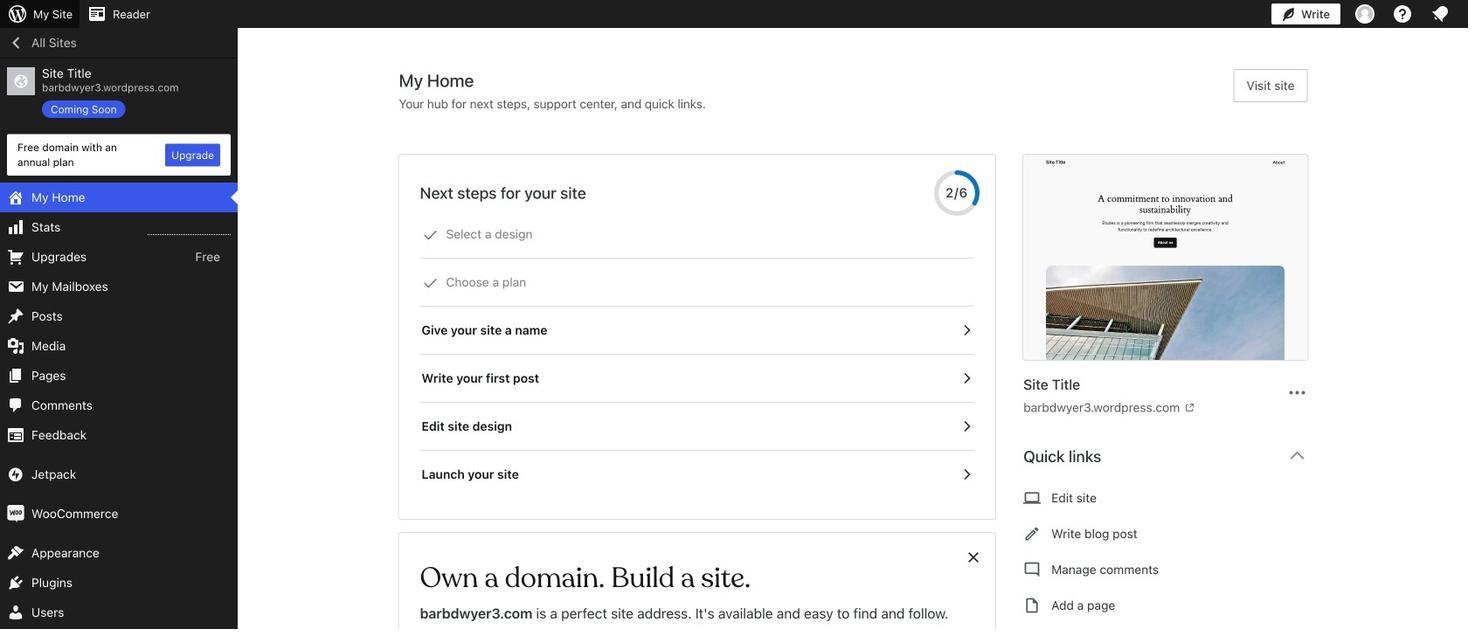 Task type: vqa. For each thing, say whether or not it's contained in the screenshot.
second Task enabled IMAGE from the top of the Launchpad Checklist Element
yes



Task type: locate. For each thing, give the bounding box(es) containing it.
0 vertical spatial task enabled image
[[959, 323, 975, 338]]

0 vertical spatial task enabled image
[[959, 371, 975, 386]]

1 vertical spatial task enabled image
[[959, 467, 975, 483]]

2 task enabled image from the top
[[959, 467, 975, 483]]

0 vertical spatial img image
[[7, 466, 24, 483]]

img image
[[7, 466, 24, 483], [7, 505, 24, 523]]

more options for site site title image
[[1287, 382, 1308, 403]]

task enabled image
[[959, 323, 975, 338], [959, 467, 975, 483]]

1 vertical spatial img image
[[7, 505, 24, 523]]

1 vertical spatial task enabled image
[[959, 419, 975, 434]]

task complete image
[[423, 275, 438, 291]]

highest hourly views 0 image
[[148, 224, 231, 235]]

task enabled image
[[959, 371, 975, 386], [959, 419, 975, 434]]

progress bar
[[935, 170, 980, 216]]

task complete image
[[423, 227, 438, 243]]

laptop image
[[1024, 488, 1041, 509]]

1 task enabled image from the top
[[959, 371, 975, 386]]

2 img image from the top
[[7, 505, 24, 523]]

main content
[[399, 69, 1322, 629]]

edit image
[[1024, 524, 1041, 545]]



Task type: describe. For each thing, give the bounding box(es) containing it.
launchpad checklist element
[[420, 211, 975, 498]]

dismiss domain name promotion image
[[966, 547, 982, 568]]

insert_drive_file image
[[1024, 595, 1041, 616]]

my profile image
[[1356, 4, 1375, 24]]

1 img image from the top
[[7, 466, 24, 483]]

mode_comment image
[[1024, 559, 1041, 580]]

help image
[[1393, 3, 1413, 24]]

2 task enabled image from the top
[[959, 419, 975, 434]]

manage your notifications image
[[1430, 3, 1451, 24]]

1 task enabled image from the top
[[959, 323, 975, 338]]



